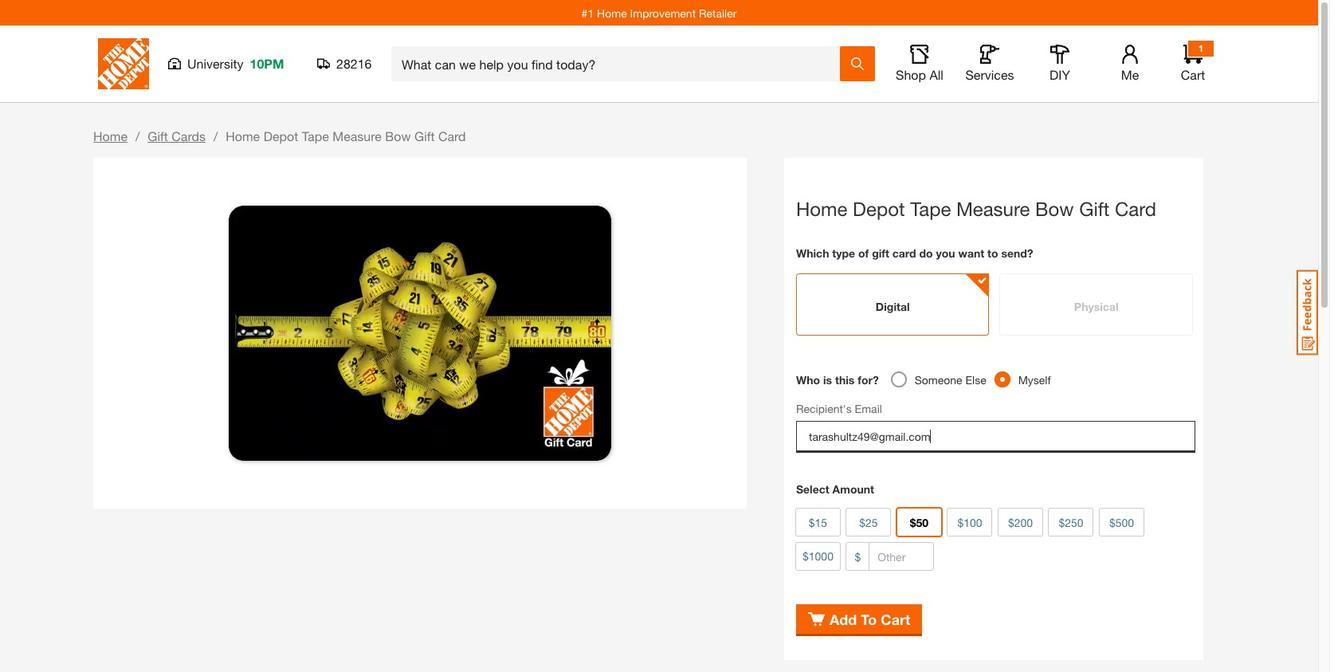 Task type: vqa. For each thing, say whether or not it's contained in the screenshot.
#1 home improvement retailer
yes



Task type: locate. For each thing, give the bounding box(es) containing it.
2 / from the left
[[214, 128, 218, 144]]

0 vertical spatial card
[[438, 128, 466, 144]]

1 horizontal spatial bow
[[1036, 198, 1074, 220]]

card
[[438, 128, 466, 144], [1115, 198, 1157, 220]]

1 horizontal spatial card
[[1115, 198, 1157, 220]]

all
[[930, 67, 944, 82]]

diy
[[1050, 67, 1071, 82]]

depot
[[264, 128, 298, 144], [853, 198, 905, 220]]

digital link
[[796, 273, 990, 336]]

$15
[[809, 515, 828, 529]]

$15 button
[[796, 509, 840, 536]]

0 horizontal spatial gift
[[148, 128, 168, 144]]

me button
[[1105, 45, 1156, 83]]

1 vertical spatial cart
[[881, 610, 911, 628]]

1 vertical spatial tape
[[911, 198, 951, 220]]

diy button
[[1035, 45, 1086, 83]]

is
[[823, 373, 832, 387]]

0 horizontal spatial tape
[[302, 128, 329, 144]]

depot down the 10pm
[[264, 128, 298, 144]]

measure down 28216
[[333, 128, 382, 144]]

select
[[796, 482, 830, 496]]

digital
[[876, 300, 910, 313]]

cart inside add to cart button
[[881, 610, 911, 628]]

1 vertical spatial measure
[[957, 198, 1030, 220]]

0 horizontal spatial bow
[[385, 128, 411, 144]]

services
[[966, 67, 1014, 82]]

1 / from the left
[[136, 128, 140, 144]]

home
[[597, 6, 627, 20], [93, 128, 128, 144], [226, 128, 260, 144], [796, 198, 848, 220]]

$500 button
[[1100, 509, 1144, 536]]

measure up to
[[957, 198, 1030, 220]]

/ right cards
[[214, 128, 218, 144]]

bow
[[385, 128, 411, 144], [1036, 198, 1074, 220]]

/ right home link on the left top
[[136, 128, 140, 144]]

$50
[[910, 515, 929, 529]]

1 horizontal spatial measure
[[957, 198, 1030, 220]]

tape
[[302, 128, 329, 144], [911, 198, 951, 220]]

cart
[[1181, 67, 1206, 82], [881, 610, 911, 628]]

Other number field
[[878, 550, 930, 564]]

0 horizontal spatial card
[[438, 128, 466, 144]]

who
[[796, 373, 820, 387]]

shop all button
[[894, 45, 946, 83]]

1 vertical spatial card
[[1115, 198, 1157, 220]]

1 horizontal spatial /
[[214, 128, 218, 144]]

1 horizontal spatial cart
[[1181, 67, 1206, 82]]

else
[[966, 373, 987, 387]]

improvement
[[630, 6, 696, 20]]

gift
[[148, 128, 168, 144], [415, 128, 435, 144], [1080, 198, 1110, 220]]

university
[[187, 56, 244, 71]]

physical link
[[1000, 273, 1193, 336]]

0 horizontal spatial measure
[[333, 128, 382, 144]]

0 horizontal spatial /
[[136, 128, 140, 144]]

card
[[893, 246, 917, 260]]

home right #1
[[597, 6, 627, 20]]

home up which
[[796, 198, 848, 220]]

$
[[855, 550, 861, 564]]

1 horizontal spatial depot
[[853, 198, 905, 220]]

28216 button
[[317, 56, 372, 72]]

depot up gift
[[853, 198, 905, 220]]

which
[[796, 246, 829, 260]]

amount
[[833, 482, 875, 496]]

which type of gift card do you want to send?
[[796, 246, 1034, 260]]

$500
[[1110, 515, 1135, 529]]

cart right the to
[[881, 610, 911, 628]]

0 vertical spatial depot
[[264, 128, 298, 144]]

tape up do
[[911, 198, 951, 220]]

$ button
[[847, 543, 934, 570]]

/
[[136, 128, 140, 144], [214, 128, 218, 144]]

cart down '1'
[[1181, 67, 1206, 82]]

myself
[[1019, 373, 1051, 387]]

$100 button
[[948, 509, 992, 536]]

tape down 28216 button
[[302, 128, 329, 144]]

recipient's
[[796, 402, 852, 415]]

1 horizontal spatial tape
[[911, 198, 951, 220]]

the home depot logo image
[[98, 38, 149, 89]]

1 vertical spatial depot
[[853, 198, 905, 220]]

home link
[[93, 128, 128, 144]]

measure
[[333, 128, 382, 144], [957, 198, 1030, 220]]

this
[[835, 373, 855, 387]]

add to cart
[[830, 610, 911, 628]]

feedback link image
[[1297, 269, 1319, 356]]

who is this for?
[[796, 373, 879, 387]]

0 horizontal spatial cart
[[881, 610, 911, 628]]

0 horizontal spatial depot
[[264, 128, 298, 144]]

recipient's email
[[796, 402, 882, 415]]

0 vertical spatial bow
[[385, 128, 411, 144]]



Task type: describe. For each thing, give the bounding box(es) containing it.
#1
[[582, 6, 594, 20]]

type
[[833, 246, 856, 260]]

to
[[988, 246, 999, 260]]

select amount
[[796, 482, 875, 496]]

$250
[[1059, 515, 1084, 529]]

do
[[920, 246, 933, 260]]

send?
[[1002, 246, 1034, 260]]

shop all
[[896, 67, 944, 82]]

home right cards
[[226, 128, 260, 144]]

shop
[[896, 67, 926, 82]]

0 vertical spatial cart
[[1181, 67, 1206, 82]]

$1000
[[803, 549, 834, 563]]

cards
[[172, 128, 206, 144]]

to
[[861, 610, 877, 628]]

home / gift cards / home depot tape measure bow gift card
[[93, 128, 466, 144]]

for?
[[858, 373, 879, 387]]

retailer
[[699, 6, 737, 20]]

add to cart button
[[796, 604, 923, 634]]

1 vertical spatial bow
[[1036, 198, 1074, 220]]

$50 button
[[898, 509, 942, 536]]

gift cards link
[[148, 128, 206, 144]]

$200
[[1008, 515, 1033, 529]]

Recipient's Email email field
[[796, 421, 1196, 453]]

services button
[[965, 45, 1016, 83]]

add
[[830, 610, 857, 628]]

someone else
[[915, 373, 987, 387]]

cart 1
[[1181, 42, 1206, 82]]

someone
[[915, 373, 963, 387]]

What can we help you find today? search field
[[402, 47, 839, 81]]

home depot tape measure bow gift card
[[796, 198, 1157, 220]]

$1000 button
[[796, 543, 840, 570]]

add to cart icon image
[[808, 612, 826, 626]]

#1 home improvement retailer
[[582, 6, 737, 20]]

0 vertical spatial tape
[[302, 128, 329, 144]]

$200 button
[[999, 509, 1043, 536]]

2 horizontal spatial gift
[[1080, 198, 1110, 220]]

10pm
[[250, 56, 284, 71]]

email
[[855, 402, 882, 415]]

28216
[[336, 56, 372, 71]]

physical
[[1075, 300, 1119, 313]]

$25 button
[[847, 509, 891, 536]]

home left gift cards link
[[93, 128, 128, 144]]

gift
[[872, 246, 890, 260]]

university 10pm
[[187, 56, 284, 71]]

0 vertical spatial measure
[[333, 128, 382, 144]]

default image digital image
[[229, 206, 611, 461]]

1
[[1199, 42, 1204, 54]]

want
[[959, 246, 985, 260]]

$250 button
[[1050, 509, 1093, 536]]

of
[[859, 246, 869, 260]]

1 horizontal spatial gift
[[415, 128, 435, 144]]

me
[[1121, 67, 1139, 82]]

$25
[[860, 515, 878, 529]]

$100
[[958, 515, 983, 529]]

you
[[936, 246, 956, 260]]



